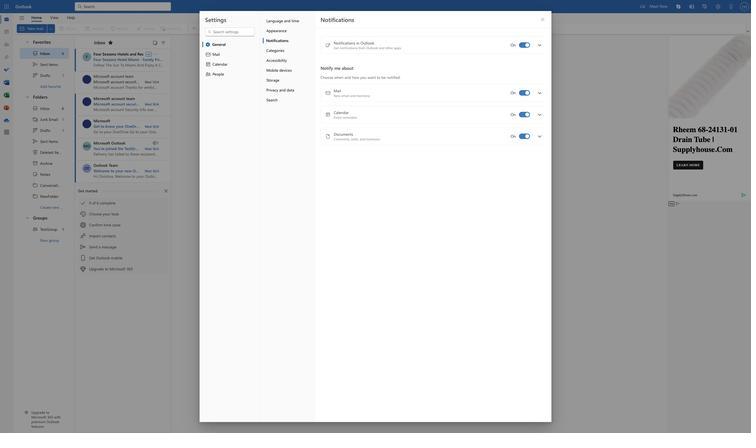 Task type: vqa. For each thing, say whether or not it's contained in the screenshot.
bottommost calendar
yes



Task type: describe. For each thing, give the bounding box(es) containing it.
junk
[[40, 117, 48, 122]]

word image
[[4, 80, 9, 86]]

to for upgrade to microsoft 365 with premium outlook features
[[46, 411, 49, 415]]

your left look
[[103, 212, 111, 217]]

team for verification
[[125, 74, 134, 79]]

get for get started
[[78, 188, 84, 194]]

2 4 from the top
[[62, 106, 64, 111]]

 tree item
[[20, 158, 69, 169]]

notifications inside button
[[266, 38, 289, 43]]

 button inside favorites tree item
[[23, 37, 32, 47]]

mo
[[84, 144, 90, 149]]

message list section
[[75, 35, 208, 433]]

2 vertical spatial inbox
[[40, 106, 50, 111]]

 archive
[[32, 161, 53, 166]]

get for get to know your onedrive – how to back up your pc and mobile
[[94, 124, 100, 129]]

 tree item for 
[[20, 125, 69, 136]]

resorts
[[138, 51, 150, 57]]

 tree item
[[20, 114, 69, 125]]

confirm
[[89, 223, 103, 228]]

mentions for 
[[366, 137, 380, 141]]

 for 
[[32, 73, 38, 78]]

outlook team image
[[83, 164, 91, 173]]

 inside favorites tree
[[32, 51, 38, 56]]


[[32, 172, 38, 177]]

 calendar
[[206, 62, 228, 67]]

mark
[[231, 26, 239, 31]]

to inside notifications element
[[377, 75, 381, 80]]

1  tree item from the top
[[20, 48, 69, 59]]

up
[[168, 124, 173, 129]]

and left how
[[345, 75, 351, 80]]

to do image
[[4, 67, 9, 73]]


[[208, 30, 212, 34]]

search button
[[263, 95, 315, 105]]

notifications button
[[263, 36, 315, 46]]

reminders
[[343, 115, 357, 120]]

 junk email
[[32, 117, 58, 122]]

friendly
[[155, 57, 169, 62]]

time inside 'button'
[[292, 18, 299, 23]]

privacy and data
[[267, 87, 294, 93]]

new inside tree item
[[52, 205, 59, 210]]

 sent items for 1st  tree item from the top
[[32, 62, 58, 67]]

move & delete group
[[17, 23, 187, 34]]

2  from the top
[[32, 106, 38, 111]]

a
[[99, 245, 101, 250]]

microsoft outlook
[[94, 141, 126, 146]]

send a message
[[89, 245, 117, 250]]

 mark all as read
[[224, 26, 257, 31]]

favorites tree
[[20, 35, 69, 92]]

onedrive
[[125, 124, 141, 129]]


[[205, 42, 211, 47]]

2  tree item from the top
[[20, 191, 69, 202]]

now
[[660, 4, 668, 9]]

calendar event reminders
[[334, 110, 357, 120]]

meet now
[[650, 4, 668, 9]]

notifications up 
[[321, 16, 354, 23]]

wed 10/4 for onedrive
[[145, 124, 159, 129]]

calendar image
[[4, 29, 9, 35]]

microsoft account team for microsoft account security info was added
[[94, 96, 135, 101]]


[[80, 212, 86, 217]]

documents comments, edits, and mentions
[[334, 132, 380, 141]]

inbox 
[[94, 39, 113, 45]]

accessibility
[[267, 58, 287, 63]]

microsoft image
[[83, 120, 91, 128]]


[[641, 4, 645, 9]]

documents
[[334, 132, 353, 137]]

how
[[145, 124, 153, 129]]

meet
[[650, 4, 659, 9]]

all
[[240, 26, 244, 31]]

to for upgrade to microsoft 365
[[105, 267, 108, 272]]

joined
[[106, 146, 117, 151]]

mobile devices button
[[263, 65, 315, 75]]

 button
[[16, 13, 27, 23]]

 inside settings tab list
[[206, 52, 211, 57]]

items inside favorites tree
[[49, 62, 58, 67]]

Select a conversation checkbox
[[83, 164, 94, 173]]

language and time
[[267, 18, 299, 23]]

microsoft inside upgrade to microsoft 365 with premium outlook features
[[31, 415, 46, 420]]

favorite
[[48, 84, 61, 89]]

seasons for hotel
[[103, 57, 117, 62]]

notifications heading
[[321, 16, 354, 23]]

to for get to know your onedrive – how to back up your pc and mobile
[[101, 124, 104, 129]]

new inside message list no conversations selected list box
[[125, 168, 132, 174]]

mail new email and mentions
[[334, 88, 370, 98]]

4 inside favorites tree
[[62, 51, 64, 56]]

your right the up
[[174, 124, 182, 129]]

 inside groups tree item
[[25, 216, 30, 220]]

microsoft account security info verification
[[94, 79, 166, 84]]

ad inside message list no conversations selected list box
[[147, 52, 151, 56]]

mail for mail new email and mentions
[[334, 88, 341, 93]]

be
[[382, 75, 386, 80]]

1 inside  tree item
[[62, 227, 64, 232]]

sent inside favorites tree
[[40, 62, 48, 67]]

team
[[109, 163, 118, 168]]

when
[[335, 75, 344, 80]]

 notes
[[32, 172, 50, 177]]

2 hotel from the left
[[170, 57, 180, 62]]

import
[[89, 234, 101, 239]]

inbox inside favorites tree
[[40, 51, 50, 56]]

wed 10/4 for outlook.com
[[145, 169, 159, 173]]

notifications tab panel
[[315, 11, 552, 423]]

wed for verification
[[145, 80, 152, 84]]

notifications inside notifications in outlook get notifications from outlook and other apps
[[334, 40, 356, 46]]

your right know
[[116, 124, 124, 129]]

tree containing 
[[20, 103, 76, 213]]

new group
[[40, 238, 59, 243]]

1 hotel from the left
[[118, 57, 127, 62]]

folders
[[33, 94, 48, 100]]

security for verification
[[125, 79, 138, 84]]

inbox inside inbox 
[[94, 39, 105, 45]]

powerpoint image
[[4, 105, 9, 111]]

storage
[[267, 78, 280, 83]]

to right how
[[154, 124, 158, 129]]

folder
[[60, 205, 70, 210]]

notes
[[40, 172, 50, 177]]

notifications element
[[321, 32, 546, 149]]

calendar inside the  calendar
[[213, 62, 228, 67]]

and inside documents comments, edits, and mentions
[[360, 137, 366, 141]]

 button inside folders tree item
[[23, 92, 32, 102]]

confirm time zone
[[89, 223, 121, 228]]

create new folder tree item
[[20, 202, 70, 213]]

microsoft account team image for microsoft account security info verification
[[83, 75, 91, 84]]

wed for was
[[145, 102, 152, 106]]

outlook link
[[15, 0, 32, 13]]

wed 10/4 for group
[[145, 147, 159, 151]]

2  tree item from the top
[[20, 136, 69, 147]]


[[80, 201, 86, 206]]

search
[[267, 97, 278, 103]]

outlook banner
[[0, 0, 752, 13]]

2 sent from the top
[[40, 139, 48, 144]]


[[325, 112, 331, 117]]

and inside button
[[279, 87, 286, 93]]

outlook right in
[[361, 40, 375, 46]]

 testgroup
[[32, 227, 57, 232]]

info for verification
[[139, 79, 146, 84]]

 sent items for 1st  tree item from the bottom
[[32, 139, 58, 144]]

 for  newfolder
[[32, 194, 38, 199]]

 tree item
[[20, 224, 69, 235]]

four for four seasons hotels and resorts
[[94, 51, 101, 57]]

outlook up welcome
[[94, 163, 108, 168]]

tags group
[[221, 23, 390, 34]]

language
[[267, 18, 283, 23]]

notifications
[[340, 46, 358, 50]]

wed for onedrive
[[145, 124, 152, 129]]


[[108, 40, 113, 45]]

 conversation history
[[32, 183, 76, 188]]

new group tree item
[[20, 235, 69, 246]]

me
[[335, 65, 341, 71]]

 newfolder
[[32, 194, 59, 199]]

your down team
[[116, 168, 123, 174]]

 button inside groups tree item
[[23, 213, 32, 223]]

privacy
[[267, 87, 278, 93]]

 for  conversation history
[[32, 183, 38, 188]]

group inside message list no conversations selected list box
[[143, 146, 154, 151]]

info for was
[[141, 102, 148, 107]]

the
[[118, 146, 124, 151]]

four seasons hotels and resorts
[[94, 51, 150, 57]]

added
[[156, 102, 167, 107]]

select a conversation checkbox for microsoft account security info verification
[[83, 75, 94, 84]]

10/4 for onedrive
[[153, 124, 159, 129]]

appearance button
[[263, 26, 315, 36]]

look
[[112, 212, 119, 217]]

conversation
[[40, 183, 62, 188]]

Select a conversation checkbox
[[83, 97, 94, 106]]

1 vertical spatial items
[[49, 139, 58, 144]]

newfolder
[[40, 194, 59, 199]]

language and time button
[[263, 16, 315, 26]]

1  tree item from the top
[[20, 180, 76, 191]]

ot
[[85, 166, 89, 171]]


[[80, 234, 86, 239]]


[[325, 42, 331, 48]]

you've
[[94, 146, 105, 151]]

add favorite tree item
[[20, 81, 69, 92]]

Search settings search field
[[212, 29, 249, 35]]

 inside folders tree item
[[25, 95, 30, 99]]

10/4 for was
[[153, 102, 159, 106]]

deleted
[[40, 150, 53, 155]]


[[32, 117, 38, 122]]

message list no conversations selected list box
[[75, 49, 208, 433]]

wed 10/4 for verification
[[145, 80, 159, 84]]


[[32, 161, 38, 166]]

group inside tree item
[[49, 238, 59, 243]]

10/4 for outlook.com
[[153, 169, 159, 173]]


[[80, 267, 86, 272]]

premium
[[31, 420, 46, 425]]

premium features image
[[24, 411, 28, 415]]

 for  testgroup
[[32, 227, 38, 232]]



Task type: locate. For each thing, give the bounding box(es) containing it.
1 horizontal spatial choose
[[321, 75, 334, 80]]

1 horizontal spatial time
[[292, 18, 299, 23]]

 drafts inside favorites tree
[[32, 73, 50, 78]]

0 vertical spatial four
[[94, 51, 101, 57]]

know
[[105, 124, 115, 129]]

 button
[[159, 39, 168, 46]]

get for get outlook mobile
[[89, 256, 95, 261]]

upgrade inside message list no conversations selected list box
[[89, 267, 104, 272]]

1 vertical spatial mt
[[84, 99, 90, 104]]

wed 10/4 for was
[[145, 102, 159, 106]]

10/4 for verification
[[152, 80, 159, 84]]

accessibility button
[[263, 56, 315, 65]]

1 drafts from the top
[[40, 73, 50, 78]]

mt inside select a conversation checkbox
[[84, 99, 90, 104]]

0 horizontal spatial new
[[52, 205, 59, 210]]

 tree item
[[20, 180, 76, 191], [20, 191, 69, 202]]

microsoft account team up microsoft account security info verification at top left
[[94, 74, 134, 79]]

read
[[250, 26, 257, 31]]

10/4 for group
[[153, 147, 159, 151]]

1 inside  tree item
[[62, 117, 64, 122]]

mobile devices
[[267, 68, 292, 73]]

application
[[0, 0, 752, 434]]

 inbox
[[32, 51, 50, 56], [32, 106, 50, 111]]

four seasons hotels and resorts image
[[82, 53, 91, 61]]

0 vertical spatial ad
[[147, 52, 151, 56]]

1 horizontal spatial new
[[334, 93, 341, 98]]

miami
[[128, 57, 139, 62]]

0 vertical spatial seasons
[[103, 51, 117, 57]]

1  tree item from the top
[[20, 59, 69, 70]]

0 vertical spatial upgrade
[[89, 267, 104, 272]]

microsoft account team image for microsoft account security info was added
[[83, 97, 91, 106]]

1 vertical spatial upgrade
[[31, 411, 45, 415]]

items inside  deleted items
[[54, 150, 64, 155]]

calendar up "people"
[[213, 62, 228, 67]]

and right pc
[[189, 124, 195, 129]]

1 vertical spatial ad
[[671, 202, 674, 206]]

drafts inside favorites tree
[[40, 73, 50, 78]]

2 wed 10/4 from the top
[[145, 102, 159, 106]]

privacy and data button
[[263, 85, 315, 95]]

hotel down four seasons hotels and resorts
[[118, 57, 127, 62]]

from
[[359, 46, 366, 50]]

1 wed 10/4 from the top
[[145, 80, 159, 84]]

0 vertical spatial  drafts
[[32, 73, 50, 78]]

2 vertical spatial items
[[54, 150, 64, 155]]

choose for choose when and how you want to be notified.
[[321, 75, 334, 80]]

choose inside notifications element
[[321, 75, 334, 80]]

 drafts down junk
[[32, 128, 50, 133]]

inbox left 
[[94, 39, 105, 45]]

0 horizontal spatial group
[[49, 238, 59, 243]]

left-rail-appbar navigation
[[1, 13, 12, 127]]

to down 'get outlook mobile'
[[105, 267, 108, 272]]

 drafts for 
[[32, 128, 50, 133]]

0 horizontal spatial 
[[206, 52, 211, 57]]

1 vertical spatial group
[[49, 238, 59, 243]]

upgrade for upgrade to microsoft 365
[[89, 267, 104, 272]]

 up the 
[[206, 52, 211, 57]]

0 vertical spatial 
[[206, 52, 211, 57]]

mt inside select a conversation option
[[84, 77, 90, 82]]

1 seasons from the top
[[103, 51, 117, 57]]

family
[[143, 57, 154, 62]]

1 vertical spatial sent
[[40, 139, 48, 144]]

notify me about
[[321, 65, 354, 71]]


[[80, 256, 86, 261]]

wed for group
[[145, 147, 152, 151]]

edits,
[[351, 137, 359, 141]]

security for was
[[126, 102, 140, 107]]

4 down favorites tree item
[[62, 51, 64, 56]]

drafts for 
[[40, 128, 50, 133]]

event
[[334, 115, 342, 120]]

1 vertical spatial 
[[32, 106, 38, 111]]


[[32, 62, 38, 67], [32, 139, 38, 144]]

0 vertical spatial 
[[32, 51, 38, 56]]

data
[[287, 87, 294, 93]]

1  from the top
[[32, 73, 38, 78]]

0 horizontal spatial choose
[[89, 212, 102, 217]]

0 horizontal spatial hotel
[[118, 57, 127, 62]]

new left email
[[334, 93, 341, 98]]

document
[[0, 0, 752, 434]]

people image
[[4, 42, 9, 48]]

 sent items up add favorite tree item at the top left of the page
[[32, 62, 58, 67]]

1 vertical spatial 
[[32, 227, 38, 232]]

0 vertical spatial  tree item
[[20, 48, 69, 59]]

 tree item
[[20, 70, 69, 81], [20, 125, 69, 136]]

 inside tree
[[32, 139, 38, 144]]

seasons down four seasons hotels and resorts
[[103, 57, 117, 62]]

2 select a conversation checkbox from the top
[[83, 142, 94, 151]]

as
[[245, 26, 249, 31]]

1 vertical spatial team
[[126, 96, 135, 101]]

0 vertical spatial mail
[[213, 52, 220, 57]]

sent up add
[[40, 62, 48, 67]]

wed for outlook.com
[[145, 169, 152, 173]]

security left was at left top
[[126, 102, 140, 107]]

0 vertical spatial time
[[292, 18, 299, 23]]

time
[[292, 18, 299, 23], [104, 223, 111, 228]]

1 vertical spatial 
[[32, 139, 38, 144]]

info left was at left top
[[141, 102, 148, 107]]

mentions for 
[[357, 93, 370, 98]]

to for welcome to your new outlook.com account
[[111, 168, 115, 174]]

team up microsoft account security info verification at top left
[[125, 74, 134, 79]]

microsoft account team for microsoft account security info verification
[[94, 74, 134, 79]]

get inside notifications in outlook get notifications from outlook and other apps
[[334, 46, 339, 50]]


[[161, 40, 166, 46]]

choose up confirm
[[89, 212, 102, 217]]

wed 10/4
[[145, 80, 159, 84], [145, 102, 159, 106], [145, 124, 159, 129], [145, 147, 159, 151], [145, 169, 159, 173]]

2  from the top
[[32, 139, 38, 144]]

0 vertical spatial microsoft account team
[[94, 74, 134, 79]]

and right email
[[350, 93, 356, 98]]

add
[[40, 84, 47, 89]]

1 wed from the top
[[145, 80, 152, 84]]

4
[[62, 51, 64, 56], [62, 106, 64, 111]]


[[325, 134, 331, 139]]

 down the 
[[206, 72, 211, 77]]

categories
[[267, 48, 285, 53]]

hotel
[[118, 57, 127, 62], [170, 57, 180, 62]]

2 four from the top
[[94, 57, 101, 62]]

 inside favorites tree
[[32, 73, 38, 78]]

1 horizontal spatial new
[[125, 168, 132, 174]]

document containing settings
[[0, 0, 752, 434]]

2  sent items from the top
[[32, 139, 58, 144]]

1  from the top
[[32, 183, 38, 188]]

select a conversation checkbox containing mt
[[83, 75, 94, 84]]

1 horizontal spatial hotel
[[170, 57, 180, 62]]

outlook up  button
[[15, 4, 32, 9]]

and right edits,
[[360, 137, 366, 141]]

0 vertical spatial 
[[32, 73, 38, 78]]

seasons down 
[[103, 51, 117, 57]]

1 vertical spatial mobile
[[111, 256, 123, 261]]

0 vertical spatial 4
[[62, 51, 64, 56]]

and inside the mail new email and mentions
[[350, 93, 356, 98]]

0 vertical spatial microsoft account team image
[[83, 75, 91, 84]]

to left be
[[377, 75, 381, 80]]

0 vertical spatial info
[[139, 79, 146, 84]]

complete
[[100, 201, 116, 206]]

upgrade up premium
[[31, 411, 45, 415]]

1 horizontal spatial mobile
[[196, 124, 208, 129]]

1 microsoft account team image from the top
[[83, 75, 91, 84]]

1  tree item from the top
[[20, 70, 69, 81]]

dialog
[[0, 0, 752, 434]]

1 vertical spatial seasons
[[103, 57, 117, 62]]

tree
[[20, 103, 76, 213]]

1 down  tree item
[[62, 128, 64, 133]]

tab list containing home
[[27, 13, 79, 22]]

four right four seasons hotels and resorts image
[[94, 57, 101, 62]]

0 vertical spatial mobile
[[196, 124, 208, 129]]

select a conversation checkbox up select a conversation checkbox
[[83, 75, 94, 84]]

mt for microsoft account security info was added
[[84, 99, 90, 104]]

1 horizontal spatial group
[[143, 146, 154, 151]]

general
[[212, 42, 226, 47]]

info left "verification"
[[139, 79, 146, 84]]

outlook
[[15, 4, 32, 9], [361, 40, 375, 46], [367, 46, 378, 50], [111, 141, 126, 146], [94, 163, 108, 168], [96, 256, 110, 261], [47, 420, 59, 425]]

365 inside upgrade to microsoft 365 with premium outlook features
[[47, 415, 53, 420]]

0 vertical spatial  sent items
[[32, 62, 58, 67]]

upgrade to microsoft 365
[[89, 267, 133, 272]]

 tree item
[[20, 59, 69, 70], [20, 136, 69, 147]]

tab list
[[27, 13, 79, 22]]

drafts down " junk email" at the left
[[40, 128, 50, 133]]

0 horizontal spatial time
[[104, 223, 111, 228]]

2  from the top
[[32, 194, 38, 199]]

favorites
[[33, 39, 51, 45]]

 for 
[[206, 72, 211, 77]]

excel image
[[4, 93, 9, 98]]

1 horizontal spatial upgrade
[[89, 267, 104, 272]]

drafts up add favorite tree item at the top left of the page
[[40, 73, 50, 78]]

 sent items inside tree
[[32, 139, 58, 144]]

3 1 from the top
[[62, 128, 64, 133]]

 inside favorites tree
[[32, 62, 38, 67]]

people
[[213, 72, 224, 77]]

outlook inside banner
[[15, 4, 32, 9]]

0 vertical spatial 365
[[127, 267, 133, 272]]

to
[[377, 75, 381, 80], [101, 124, 104, 129], [154, 124, 158, 129], [111, 168, 115, 174], [105, 267, 108, 272], [46, 411, 49, 415]]

1 inside favorites tree
[[62, 73, 64, 78]]


[[153, 40, 158, 45]]

choose down notify at top left
[[321, 75, 334, 80]]

1 four from the top
[[94, 51, 101, 57]]

2  tree item from the top
[[20, 125, 69, 136]]

time up appearance button
[[292, 18, 299, 23]]

send
[[89, 245, 98, 250]]

outlook up the at top left
[[111, 141, 126, 146]]

inbox up " junk email" at the left
[[40, 106, 50, 111]]

ad
[[147, 52, 151, 56], [671, 202, 674, 206]]

how
[[352, 75, 360, 80]]

1 microsoft account team from the top
[[94, 74, 134, 79]]

more apps image
[[4, 130, 9, 135]]

0 horizontal spatial calendar
[[213, 62, 228, 67]]

 down 
[[32, 183, 38, 188]]

1  inbox from the top
[[32, 51, 50, 56]]

to left with
[[46, 411, 49, 415]]

 up 
[[32, 106, 38, 111]]

0 horizontal spatial 
[[32, 227, 38, 232]]

1 sent from the top
[[40, 62, 48, 67]]

storage button
[[263, 75, 315, 85]]

2 drafts from the top
[[40, 128, 50, 133]]

0 horizontal spatial 365
[[47, 415, 53, 420]]

0 vertical spatial calendar
[[213, 62, 228, 67]]

0
[[89, 201, 91, 206]]

 tree item down favorites
[[20, 48, 69, 59]]

0 vertical spatial sent
[[40, 62, 48, 67]]

1  drafts from the top
[[32, 73, 50, 78]]

f
[[86, 54, 88, 59]]

1 vertical spatial choose
[[89, 212, 102, 217]]

 inside tree item
[[32, 227, 38, 232]]

1 vertical spatial  drafts
[[32, 128, 50, 133]]

 down favorites
[[32, 62, 38, 67]]

files image
[[4, 55, 9, 60]]

upgrade inside upgrade to microsoft 365 with premium outlook features
[[31, 411, 45, 415]]

 tree item up create
[[20, 191, 69, 202]]

 inside favorites tree item
[[25, 40, 30, 44]]

 tree item down junk
[[20, 125, 69, 136]]


[[224, 26, 229, 31]]

0 vertical spatial drafts
[[40, 73, 50, 78]]

settings heading
[[205, 16, 227, 23]]

devices
[[280, 68, 292, 73]]

drafts for 
[[40, 73, 50, 78]]

favorites tree item
[[20, 37, 69, 48]]

time inside message list no conversations selected list box
[[104, 223, 111, 228]]

0 vertical spatial security
[[125, 79, 138, 84]]

groups tree item
[[20, 213, 69, 224]]

choose for choose your look
[[89, 212, 102, 217]]

drafts
[[40, 73, 50, 78], [40, 128, 50, 133]]

1  sent items from the top
[[32, 62, 58, 67]]

2  from the top
[[32, 128, 38, 133]]

in
[[357, 40, 360, 46]]

new inside tree item
[[40, 238, 48, 243]]

1 vertical spatial security
[[126, 102, 140, 107]]

mail up the  calendar
[[213, 52, 220, 57]]

upgrade
[[89, 267, 104, 272], [31, 411, 45, 415]]

1 horizontal spatial 365
[[127, 267, 133, 272]]

1 horizontal spatial 
[[325, 90, 331, 96]]

 inside settings tab list
[[206, 72, 211, 77]]

notifications down appearance
[[266, 38, 289, 43]]

new inside the mail new email and mentions
[[334, 93, 341, 98]]

mail left email
[[334, 88, 341, 93]]

5 wed from the top
[[145, 169, 152, 173]]

 up add favorite tree item at the top left of the page
[[32, 73, 38, 78]]

0 vertical spatial select a conversation checkbox
[[83, 75, 94, 84]]

1 horizontal spatial testgroup
[[125, 146, 142, 151]]

 tree item for 
[[20, 70, 69, 81]]

security up microsoft account security info was added
[[125, 79, 138, 84]]

1 vertical spatial drafts
[[40, 128, 50, 133]]

outlook right from
[[367, 46, 378, 50]]

 left 'newfolder'
[[32, 194, 38, 199]]

 inbox up junk
[[32, 106, 50, 111]]

create
[[40, 205, 51, 210]]

1 vertical spatial  sent items
[[32, 139, 58, 144]]

365 for upgrade to microsoft 365 with premium outlook features
[[47, 415, 53, 420]]

choose
[[321, 75, 334, 80], [89, 212, 102, 217]]

view
[[50, 15, 58, 20]]

mobile
[[267, 68, 278, 73]]

mt for microsoft account security info verification
[[84, 77, 90, 82]]

1 right " testgroup"
[[62, 227, 64, 232]]

group down " testgroup"
[[49, 238, 59, 243]]


[[206, 52, 211, 57], [325, 90, 331, 96]]

1 vertical spatial testgroup
[[40, 227, 57, 232]]

choose inside message list no conversations selected list box
[[89, 212, 102, 217]]

365 for upgrade to microsoft 365
[[127, 267, 133, 272]]

microsoft account team up microsoft account security info was added
[[94, 96, 135, 101]]

 deleted items
[[32, 150, 64, 155]]

1 vertical spatial microsoft account team
[[94, 96, 135, 101]]

application containing settings
[[0, 0, 752, 434]]

1 vertical spatial info
[[141, 102, 148, 107]]

group down how
[[143, 146, 154, 151]]

settings tab list
[[200, 11, 260, 423]]

0 vertical spatial 
[[206, 72, 211, 77]]

started
[[85, 188, 98, 194]]

ad up family
[[147, 52, 151, 56]]

1 horizontal spatial 
[[206, 72, 211, 77]]

Select a conversation checkbox
[[83, 120, 94, 128]]

1 select a conversation checkbox from the top
[[83, 75, 94, 84]]

outlook inside upgrade to microsoft 365 with premium outlook features
[[47, 420, 59, 425]]

3 wed 10/4 from the top
[[145, 124, 159, 129]]

mail inside the mail new email and mentions
[[334, 88, 341, 93]]

0 vertical spatial  inbox
[[32, 51, 50, 56]]

account
[[111, 74, 124, 79], [111, 79, 124, 84], [111, 96, 125, 101], [111, 102, 125, 107], [157, 168, 170, 174]]

 tree item
[[20, 147, 69, 158]]

1 4 from the top
[[62, 51, 64, 56]]

calendar right 
[[334, 110, 349, 115]]

 up 
[[32, 139, 38, 144]]

 sent items inside favorites tree
[[32, 62, 58, 67]]

mentions inside the mail new email and mentions
[[357, 93, 370, 98]]

1 vertical spatial mentions
[[366, 137, 380, 141]]

inbox heading
[[87, 37, 115, 49]]

1 vertical spatial calendar
[[334, 110, 349, 115]]

 down groups in the left of the page
[[32, 227, 38, 232]]


[[80, 223, 86, 228]]

calendar
[[213, 62, 228, 67], [334, 110, 349, 115]]

get right 
[[334, 46, 339, 50]]

message
[[102, 245, 117, 250]]

1 vertical spatial microsoft account team image
[[83, 97, 91, 106]]

security
[[125, 79, 138, 84], [126, 102, 140, 107]]

welcome to your new outlook.com account
[[94, 168, 170, 174]]

seasons for hotels
[[103, 51, 117, 57]]

2 microsoft account team image from the top
[[83, 97, 91, 106]]

 down 
[[32, 128, 38, 133]]

 button
[[151, 39, 159, 46]]

get right 'microsoft' image
[[94, 124, 100, 129]]

info
[[139, 79, 146, 84], [141, 102, 148, 107]]

mentions right edits,
[[366, 137, 380, 141]]

4 wed from the top
[[145, 147, 152, 151]]

1 mt from the top
[[84, 77, 90, 82]]

 down favorites
[[32, 51, 38, 56]]

1 vertical spatial  tree item
[[20, 136, 69, 147]]

1 vertical spatial 365
[[47, 415, 53, 420]]

 inbox for 1st  tree item from the bottom
[[32, 106, 50, 111]]

 inbox for first  tree item
[[32, 51, 50, 56]]

ad left set your advertising preferences 'icon'
[[671, 202, 674, 206]]

notifications in outlook get notifications from outlook and other apps
[[334, 40, 401, 50]]

and left other
[[379, 46, 385, 50]]

 inbox down favorites
[[32, 51, 50, 56]]

0 vertical spatial testgroup
[[125, 146, 142, 151]]

testgroup inside message list no conversations selected list box
[[125, 146, 142, 151]]

select a conversation checkbox for you've joined the testgroup group
[[83, 142, 94, 151]]

1  from the top
[[32, 62, 38, 67]]

dialog containing settings
[[0, 0, 752, 434]]

select a conversation checkbox containing mo
[[83, 142, 94, 151]]

Select a conversation checkbox
[[83, 75, 94, 84], [83, 142, 94, 151]]

0 vertical spatial choose
[[321, 75, 334, 80]]

1 vertical spatial 
[[32, 128, 38, 133]]

microsoft outlook image
[[83, 142, 91, 151]]

mentions inside documents comments, edits, and mentions
[[366, 137, 380, 141]]

set your advertising preferences image
[[676, 202, 681, 206]]

2 1 from the top
[[62, 117, 64, 122]]

outlook team
[[94, 163, 118, 168]]

get started
[[78, 188, 98, 194]]

0 vertical spatial inbox
[[94, 39, 105, 45]]

 tree item up add favorite tree item at the top left of the page
[[20, 59, 69, 70]]

2 seasons from the top
[[103, 57, 117, 62]]

0 vertical spatial  tree item
[[20, 70, 69, 81]]

notify
[[321, 65, 333, 71]]

1 vertical spatial mail
[[334, 88, 341, 93]]

 tree item
[[20, 169, 69, 180]]

mobile right pc
[[196, 124, 208, 129]]


[[19, 15, 25, 21]]

5 wed 10/4 from the top
[[145, 169, 159, 173]]


[[165, 190, 168, 193]]

 for 
[[32, 128, 38, 133]]

get right 
[[89, 256, 95, 261]]

features
[[31, 425, 44, 429]]

1 horizontal spatial ad
[[671, 202, 674, 206]]

1 vertical spatial 
[[32, 194, 38, 199]]

welcome
[[94, 168, 110, 174]]

1 vertical spatial new
[[40, 238, 48, 243]]

testgroup inside " testgroup"
[[40, 227, 57, 232]]

1
[[62, 73, 64, 78], [62, 117, 64, 122], [62, 128, 64, 133], [62, 227, 64, 232]]

mt down four seasons hotels and resorts image
[[84, 77, 90, 82]]

choose your look
[[89, 212, 119, 217]]

3 wed from the top
[[145, 124, 152, 129]]

time left zone
[[104, 223, 111, 228]]

mail inside settings tab list
[[213, 52, 220, 57]]

2  drafts from the top
[[32, 128, 50, 133]]

history
[[64, 183, 76, 188]]

testgroup right the at top left
[[125, 146, 142, 151]]

0 horizontal spatial ad
[[147, 52, 151, 56]]

1 up add favorite tree item at the top left of the page
[[62, 73, 64, 78]]

new left folder
[[52, 205, 59, 210]]

hotel right friendly
[[170, 57, 180, 62]]

and inside 'button'
[[284, 18, 291, 23]]

 left email
[[325, 90, 331, 96]]

outlook down send a message
[[96, 256, 110, 261]]

outlook right premium
[[47, 420, 59, 425]]

–
[[142, 124, 144, 129]]

0 vertical spatial mentions
[[357, 93, 370, 98]]

upgrade for upgrade to microsoft 365 with premium outlook features
[[31, 411, 45, 415]]

onedrive image
[[4, 118, 9, 124]]

0 horizontal spatial upgrade
[[31, 411, 45, 415]]

1 vertical spatial select a conversation checkbox
[[83, 142, 94, 151]]

 sent items up  'tree item'
[[32, 139, 58, 144]]

and inside notifications in outlook get notifications from outlook and other apps
[[379, 46, 385, 50]]

 drafts for 
[[32, 73, 50, 78]]

1 horizontal spatial calendar
[[334, 110, 349, 115]]

inbox down favorites tree item
[[40, 51, 50, 56]]

team for was
[[126, 96, 135, 101]]

notifications left in
[[334, 40, 356, 46]]

0 horizontal spatial testgroup
[[40, 227, 57, 232]]

your
[[116, 124, 124, 129], [174, 124, 182, 129], [116, 168, 123, 174], [103, 212, 111, 217]]


[[541, 17, 545, 22]]

1 vertical spatial 
[[325, 90, 331, 96]]

to inside upgrade to microsoft 365 with premium outlook features
[[46, 411, 49, 415]]

 inside notifications element
[[325, 90, 331, 96]]

and left data
[[279, 87, 286, 93]]

and up miami
[[130, 51, 136, 57]]

microsoft account team image up m
[[83, 97, 91, 106]]

0 horizontal spatial mail
[[213, 52, 220, 57]]

 button
[[23, 37, 32, 47], [536, 41, 545, 50], [536, 89, 545, 97], [23, 92, 32, 102], [536, 110, 545, 119], [536, 132, 545, 141], [23, 213, 32, 223]]


[[206, 72, 211, 77], [32, 227, 38, 232]]

four for four seasons hotel miami - family friendly hotel
[[94, 57, 101, 62]]

1 horizontal spatial mail
[[334, 88, 341, 93]]

microsoft account team image
[[83, 75, 91, 84], [83, 97, 91, 106]]

-
[[140, 57, 142, 62]]

 inbox inside favorites tree
[[32, 51, 50, 56]]

get
[[334, 46, 339, 50], [94, 124, 100, 129], [78, 188, 84, 194], [89, 256, 95, 261]]

mail image
[[4, 17, 9, 22]]

 tree item up the deleted
[[20, 136, 69, 147]]

testgroup up new group
[[40, 227, 57, 232]]

0 vertical spatial new
[[334, 93, 341, 98]]

0 vertical spatial group
[[143, 146, 154, 151]]

mt up m
[[84, 99, 90, 104]]

items up favorite
[[49, 62, 58, 67]]

calendar inside calendar event reminders
[[334, 110, 349, 115]]

4 down folders tree item
[[62, 106, 64, 111]]

items right the deleted
[[54, 150, 64, 155]]

2 mt from the top
[[84, 99, 90, 104]]

 tree item
[[20, 48, 69, 59], [20, 103, 69, 114]]

and up appearance button
[[284, 18, 291, 23]]

 drafts inside tree
[[32, 128, 50, 133]]

comments,
[[334, 137, 351, 141]]

1 vertical spatial four
[[94, 57, 101, 62]]

folders tree item
[[20, 92, 69, 103]]

1 1 from the top
[[62, 73, 64, 78]]

home
[[31, 15, 42, 20]]

1 vertical spatial inbox
[[40, 51, 50, 56]]

1  from the top
[[32, 51, 38, 56]]

4 wed 10/4 from the top
[[145, 147, 159, 151]]

mentions right email
[[357, 93, 370, 98]]

2 wed from the top
[[145, 102, 152, 106]]

2  inbox from the top
[[32, 106, 50, 111]]

2 microsoft account team from the top
[[94, 96, 135, 101]]

microsoft account team image up select a conversation checkbox
[[83, 75, 91, 84]]

sent up  'tree item'
[[40, 139, 48, 144]]

2  tree item from the top
[[20, 103, 69, 114]]

0 horizontal spatial mobile
[[111, 256, 123, 261]]

mail for mail
[[213, 52, 220, 57]]

4 1 from the top
[[62, 227, 64, 232]]

get to know your onedrive – how to back up your pc and mobile
[[94, 124, 208, 129]]

1 vertical spatial 4
[[62, 106, 64, 111]]

1 vertical spatial  inbox
[[32, 106, 50, 111]]

365 inside message list no conversations selected list box
[[127, 267, 133, 272]]

1 vertical spatial  tree item
[[20, 103, 69, 114]]

0 horizontal spatial new
[[40, 238, 48, 243]]



